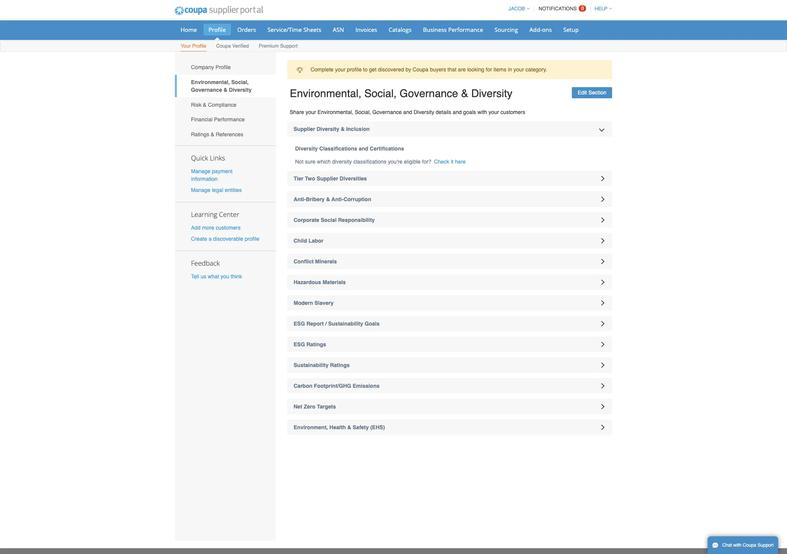 Task type: describe. For each thing, give the bounding box(es) containing it.
coupa inside alert
[[413, 67, 429, 73]]

payment
[[212, 168, 233, 174]]

environment, health & safety (ehs) button
[[287, 420, 613, 435]]

& down financial performance
[[211, 131, 215, 137]]

company
[[191, 64, 214, 70]]

sure
[[305, 159, 316, 165]]

looking
[[468, 67, 485, 73]]

add-ons
[[530, 26, 552, 33]]

environmental, social, governance & diversity link
[[175, 75, 276, 97]]

risk
[[191, 102, 202, 108]]

/
[[326, 321, 327, 327]]

orders link
[[233, 24, 261, 35]]

setup link
[[559, 24, 584, 35]]

sourcing
[[495, 26, 519, 33]]

2 vertical spatial environmental,
[[318, 109, 354, 115]]

feedback
[[191, 258, 220, 268]]

supplier diversity & inclusion heading
[[287, 121, 613, 137]]

net zero targets button
[[287, 399, 613, 414]]

premium
[[259, 43, 279, 49]]

esg for esg ratings
[[294, 341, 305, 347]]

eligible
[[404, 159, 421, 165]]

business performance
[[423, 26, 484, 33]]

profile link
[[204, 24, 231, 35]]

anti-bribery & anti-corruption button
[[287, 192, 613, 207]]

business performance link
[[418, 24, 489, 35]]

governance up certifications
[[373, 109, 402, 115]]

for
[[486, 67, 493, 73]]

risk & compliance link
[[175, 97, 276, 112]]

invoices link
[[351, 24, 383, 35]]

anti-bribery & anti-corruption heading
[[287, 192, 613, 207]]

0 vertical spatial profile
[[209, 26, 226, 33]]

asn link
[[328, 24, 349, 35]]

that
[[448, 67, 457, 73]]

diversity inside 'dropdown button'
[[317, 126, 340, 132]]

goals
[[464, 109, 477, 115]]

0 vertical spatial ratings
[[191, 131, 209, 137]]

corporate social responsibility button
[[287, 212, 613, 228]]

more
[[202, 225, 215, 231]]

supplier diversity & inclusion
[[294, 126, 370, 132]]

& inside dropdown button
[[348, 424, 352, 430]]

risk & compliance
[[191, 102, 237, 108]]

add-
[[530, 26, 543, 33]]

manage for manage legal entities
[[191, 187, 211, 193]]

it
[[451, 159, 454, 165]]

& inside 'dropdown button'
[[341, 126, 345, 132]]

child labor button
[[287, 233, 613, 248]]

environment, health & safety (ehs) heading
[[287, 420, 613, 435]]

esg ratings
[[294, 341, 326, 347]]

0 horizontal spatial and
[[359, 146, 369, 152]]

environmental, inside 'link'
[[191, 79, 230, 85]]

here
[[455, 159, 466, 165]]

create a discoverable profile
[[191, 236, 260, 242]]

& up goals
[[462, 87, 469, 100]]

certifications
[[370, 146, 404, 152]]

1 vertical spatial customers
[[216, 225, 241, 231]]

environment,
[[294, 424, 328, 430]]

report
[[307, 321, 324, 327]]

1 vertical spatial social,
[[365, 87, 397, 100]]

labor
[[309, 238, 324, 244]]

manage for manage payment information
[[191, 168, 211, 174]]

add
[[191, 225, 201, 231]]

tell
[[191, 273, 199, 280]]

& inside "dropdown button"
[[326, 196, 330, 202]]

complete your profile to get discovered by coupa buyers that are looking for items in your category. alert
[[287, 60, 613, 79]]

esg report / sustainability goals
[[294, 321, 380, 327]]

company profile link
[[175, 60, 276, 75]]

performance for financial performance
[[214, 116, 245, 123]]

coupa verified link
[[216, 41, 250, 51]]

add more customers
[[191, 225, 241, 231]]

governance up details
[[400, 87, 459, 100]]

entities
[[225, 187, 242, 193]]

your right share
[[306, 109, 316, 115]]

edit section link
[[573, 87, 613, 98]]

tier two supplier diversities button
[[287, 171, 613, 186]]

classifications
[[354, 159, 387, 165]]

your
[[181, 43, 191, 49]]

which
[[317, 159, 331, 165]]

bribery
[[306, 196, 325, 202]]

your profile link
[[180, 41, 207, 51]]

navigation containing notifications 0
[[505, 1, 613, 16]]

& right risk at the left
[[203, 102, 207, 108]]

two
[[305, 175, 316, 182]]

coupa inside button
[[744, 543, 757, 548]]

asn
[[333, 26, 344, 33]]

with inside 'chat with coupa support' button
[[734, 543, 742, 548]]

0 horizontal spatial profile
[[245, 236, 260, 242]]

0 vertical spatial customers
[[501, 109, 526, 115]]

modern slavery
[[294, 300, 334, 306]]

catalogs link
[[384, 24, 417, 35]]

notifications 0
[[539, 5, 585, 12]]

1 vertical spatial environmental,
[[290, 87, 362, 100]]

home link
[[176, 24, 202, 35]]

business
[[423, 26, 447, 33]]

check
[[434, 159, 450, 165]]

coupa supplier portal image
[[169, 1, 268, 20]]

premium support link
[[259, 41, 298, 51]]

company profile
[[191, 64, 231, 70]]

jacob
[[509, 6, 526, 12]]

service/time sheets link
[[263, 24, 327, 35]]

to
[[363, 67, 368, 73]]

1 horizontal spatial and
[[404, 109, 413, 115]]

tier two supplier diversities heading
[[287, 171, 613, 186]]



Task type: vqa. For each thing, say whether or not it's contained in the screenshot.
the 10/11/23 08:27 PM UTC
no



Task type: locate. For each thing, give the bounding box(es) containing it.
quick links
[[191, 153, 225, 162]]

performance right "business" on the right of page
[[449, 26, 484, 33]]

responsibility
[[338, 217, 375, 223]]

ratings for sustainability
[[330, 362, 350, 368]]

for?
[[423, 159, 432, 165]]

legal
[[212, 187, 223, 193]]

supplier inside dropdown button
[[317, 175, 339, 182]]

performance for business performance
[[449, 26, 484, 33]]

& left 'safety'
[[348, 424, 352, 430]]

coupa right "by"
[[413, 67, 429, 73]]

net zero targets heading
[[287, 399, 613, 414]]

and left details
[[404, 109, 413, 115]]

2 horizontal spatial and
[[453, 109, 462, 115]]

add more customers link
[[191, 225, 241, 231]]

profile for company profile
[[216, 64, 231, 70]]

supplier down which
[[317, 175, 339, 182]]

ratings & references
[[191, 131, 243, 137]]

esg inside heading
[[294, 321, 305, 327]]

ratings inside heading
[[307, 341, 326, 347]]

your profile
[[181, 43, 206, 49]]

you
[[221, 273, 229, 280]]

and up classifications
[[359, 146, 369, 152]]

governance
[[191, 87, 222, 93], [400, 87, 459, 100], [373, 109, 402, 115]]

catalogs
[[389, 26, 412, 33]]

hazardous materials
[[294, 279, 346, 285]]

environmental, social, governance & diversity inside 'link'
[[191, 79, 252, 93]]

supplier inside 'dropdown button'
[[294, 126, 315, 132]]

social, down the get
[[365, 87, 397, 100]]

1 horizontal spatial environmental, social, governance & diversity
[[290, 87, 513, 100]]

modern slavery heading
[[287, 295, 613, 311]]

2 horizontal spatial coupa
[[744, 543, 757, 548]]

ratings down report
[[307, 341, 326, 347]]

check it here link
[[434, 158, 466, 165]]

profile left to
[[347, 67, 362, 73]]

1 anti- from the left
[[294, 196, 306, 202]]

carbon
[[294, 383, 313, 389]]

0 horizontal spatial environmental, social, governance & diversity
[[191, 79, 252, 93]]

governance up risk & compliance
[[191, 87, 222, 93]]

0 horizontal spatial with
[[478, 109, 488, 115]]

get
[[369, 67, 377, 73]]

ratings inside heading
[[330, 362, 350, 368]]

your right in
[[514, 67, 525, 73]]

1 vertical spatial with
[[734, 543, 742, 548]]

1 vertical spatial sustainability
[[294, 362, 329, 368]]

0
[[582, 5, 585, 11]]

0 horizontal spatial coupa
[[216, 43, 231, 49]]

& left inclusion
[[341, 126, 345, 132]]

think
[[231, 273, 242, 280]]

manage inside manage payment information
[[191, 168, 211, 174]]

esg up sustainability ratings
[[294, 341, 305, 347]]

0 vertical spatial support
[[280, 43, 298, 49]]

with
[[478, 109, 488, 115], [734, 543, 742, 548]]

1 horizontal spatial profile
[[347, 67, 362, 73]]

social, down company profile "link"
[[232, 79, 249, 85]]

esg inside heading
[[294, 341, 305, 347]]

minerals
[[315, 258, 337, 265]]

environmental, social, governance & diversity up share your environmental, social, governance and diversity details and goals with your customers
[[290, 87, 513, 100]]

support
[[280, 43, 298, 49], [758, 543, 775, 548]]

by
[[406, 67, 412, 73]]

sustainability ratings button
[[287, 357, 613, 373]]

anti- up the corporate social responsibility at the left of the page
[[332, 196, 344, 202]]

0 vertical spatial supplier
[[294, 126, 315, 132]]

help
[[595, 6, 608, 12]]

manage up information
[[191, 168, 211, 174]]

1 horizontal spatial ratings
[[307, 341, 326, 347]]

environmental, down company profile
[[191, 79, 230, 85]]

manage down information
[[191, 187, 211, 193]]

net zero targets
[[294, 404, 336, 410]]

profile inside "link"
[[216, 64, 231, 70]]

0 horizontal spatial support
[[280, 43, 298, 49]]

hazardous materials heading
[[287, 275, 613, 290]]

add-ons link
[[525, 24, 557, 35]]

1 horizontal spatial support
[[758, 543, 775, 548]]

your
[[335, 67, 346, 73], [514, 67, 525, 73], [306, 109, 316, 115], [489, 109, 500, 115]]

profile for your profile
[[192, 43, 206, 49]]

quick
[[191, 153, 208, 162]]

governance inside environmental, social, governance & diversity
[[191, 87, 222, 93]]

0 vertical spatial performance
[[449, 26, 484, 33]]

materials
[[323, 279, 346, 285]]

supplier diversity & inclusion button
[[287, 121, 613, 137]]

1 vertical spatial supplier
[[317, 175, 339, 182]]

0 vertical spatial manage
[[191, 168, 211, 174]]

zero
[[304, 404, 316, 410]]

targets
[[317, 404, 336, 410]]

learning center
[[191, 210, 240, 219]]

coupa left "verified"
[[216, 43, 231, 49]]

1 horizontal spatial with
[[734, 543, 742, 548]]

slavery
[[315, 300, 334, 306]]

1 horizontal spatial supplier
[[317, 175, 339, 182]]

2 anti- from the left
[[332, 196, 344, 202]]

coupa
[[216, 43, 231, 49], [413, 67, 429, 73], [744, 543, 757, 548]]

1 vertical spatial profile
[[192, 43, 206, 49]]

sustainability right /
[[329, 321, 364, 327]]

1 horizontal spatial performance
[[449, 26, 484, 33]]

0 vertical spatial sustainability
[[329, 321, 364, 327]]

sustainability down esg ratings
[[294, 362, 329, 368]]

anti- down tier
[[294, 196, 306, 202]]

sustainability ratings heading
[[287, 357, 613, 373]]

financial
[[191, 116, 213, 123]]

center
[[219, 210, 240, 219]]

health
[[330, 424, 346, 430]]

edit
[[578, 90, 588, 96]]

performance up references
[[214, 116, 245, 123]]

with right chat
[[734, 543, 742, 548]]

2 vertical spatial social,
[[355, 109, 371, 115]]

diversity up sure
[[295, 146, 318, 152]]

diversity up classifications
[[317, 126, 340, 132]]

section
[[589, 90, 607, 96]]

not sure which diversity classifications you're eligible for? check it here
[[295, 159, 466, 165]]

notifications
[[539, 6, 577, 12]]

0 horizontal spatial ratings
[[191, 131, 209, 137]]

customers
[[501, 109, 526, 115], [216, 225, 241, 231]]

support inside "link"
[[280, 43, 298, 49]]

diversity up risk & compliance link
[[229, 87, 252, 93]]

diversity down the for at the right top of the page
[[472, 87, 513, 100]]

2 esg from the top
[[294, 341, 305, 347]]

emissions
[[353, 383, 380, 389]]

in
[[508, 67, 513, 73]]

diversities
[[340, 175, 367, 182]]

modern
[[294, 300, 313, 306]]

& up risk & compliance link
[[224, 87, 228, 93]]

with right goals
[[478, 109, 488, 115]]

1 vertical spatial manage
[[191, 187, 211, 193]]

0 vertical spatial esg
[[294, 321, 305, 327]]

coupa verified
[[216, 43, 249, 49]]

child labor heading
[[287, 233, 613, 248]]

0 horizontal spatial performance
[[214, 116, 245, 123]]

profile right discoverable
[[245, 236, 260, 242]]

0 horizontal spatial supplier
[[294, 126, 315, 132]]

environmental, social, governance & diversity up compliance
[[191, 79, 252, 93]]

& right "bribery"
[[326, 196, 330, 202]]

2 horizontal spatial ratings
[[330, 362, 350, 368]]

environmental, social, governance & diversity
[[191, 79, 252, 93], [290, 87, 513, 100]]

navigation
[[505, 1, 613, 16]]

0 horizontal spatial customers
[[216, 225, 241, 231]]

hazardous
[[294, 279, 321, 285]]

esg ratings button
[[287, 337, 613, 352]]

goals
[[365, 321, 380, 327]]

coupa right chat
[[744, 543, 757, 548]]

2 vertical spatial profile
[[216, 64, 231, 70]]

tier two supplier diversities
[[294, 175, 367, 182]]

child labor
[[294, 238, 324, 244]]

0 vertical spatial profile
[[347, 67, 362, 73]]

1 vertical spatial ratings
[[307, 341, 326, 347]]

orders
[[238, 26, 256, 33]]

conflict minerals heading
[[287, 254, 613, 269]]

environmental, up supplier diversity & inclusion
[[318, 109, 354, 115]]

profile right the your
[[192, 43, 206, 49]]

1 horizontal spatial anti-
[[332, 196, 344, 202]]

conflict minerals button
[[287, 254, 613, 269]]

esg for esg report / sustainability goals
[[294, 321, 305, 327]]

corporate
[[294, 217, 320, 223]]

carbon footprint/ghg emissions
[[294, 383, 380, 389]]

social,
[[232, 79, 249, 85], [365, 87, 397, 100], [355, 109, 371, 115]]

modern slavery button
[[287, 295, 613, 311]]

esg report / sustainability goals heading
[[287, 316, 613, 331]]

diversity inside 'link'
[[229, 87, 252, 93]]

your right complete
[[335, 67, 346, 73]]

category.
[[526, 67, 548, 73]]

environmental, down complete
[[290, 87, 362, 100]]

1 horizontal spatial customers
[[501, 109, 526, 115]]

supplier down share
[[294, 126, 315, 132]]

your right goals
[[489, 109, 500, 115]]

manage payment information
[[191, 168, 233, 182]]

esg ratings heading
[[287, 337, 613, 352]]

anti-bribery & anti-corruption
[[294, 196, 372, 202]]

complete your profile to get discovered by coupa buyers that are looking for items in your category.
[[311, 67, 548, 73]]

chat
[[723, 543, 733, 548]]

1 esg from the top
[[294, 321, 305, 327]]

support inside button
[[758, 543, 775, 548]]

setup
[[564, 26, 579, 33]]

financial performance
[[191, 116, 245, 123]]

social, up inclusion
[[355, 109, 371, 115]]

environment, health & safety (ehs)
[[294, 424, 385, 430]]

2 manage from the top
[[191, 187, 211, 193]]

0 horizontal spatial anti-
[[294, 196, 306, 202]]

0 vertical spatial coupa
[[216, 43, 231, 49]]

0 vertical spatial with
[[478, 109, 488, 115]]

ratings down the financial
[[191, 131, 209, 137]]

premium support
[[259, 43, 298, 49]]

conflict minerals
[[294, 258, 337, 265]]

0 vertical spatial social,
[[232, 79, 249, 85]]

0 vertical spatial environmental,
[[191, 79, 230, 85]]

profile up environmental, social, governance & diversity 'link' in the left top of the page
[[216, 64, 231, 70]]

1 vertical spatial esg
[[294, 341, 305, 347]]

1 vertical spatial support
[[758, 543, 775, 548]]

buyers
[[430, 67, 447, 73]]

create
[[191, 236, 207, 242]]

2 vertical spatial ratings
[[330, 362, 350, 368]]

& inside 'link'
[[224, 87, 228, 93]]

1 horizontal spatial coupa
[[413, 67, 429, 73]]

service/time sheets
[[268, 26, 322, 33]]

ratings for esg
[[307, 341, 326, 347]]

corporate social responsibility heading
[[287, 212, 613, 228]]

information
[[191, 176, 218, 182]]

1 manage from the top
[[191, 168, 211, 174]]

profile
[[347, 67, 362, 73], [245, 236, 260, 242]]

sourcing link
[[490, 24, 524, 35]]

1 vertical spatial coupa
[[413, 67, 429, 73]]

share
[[290, 109, 304, 115]]

social, inside environmental, social, governance & diversity 'link'
[[232, 79, 249, 85]]

1 vertical spatial profile
[[245, 236, 260, 242]]

sheets
[[304, 26, 322, 33]]

financial performance link
[[175, 112, 276, 127]]

profile inside complete your profile to get discovered by coupa buyers that are looking for items in your category. alert
[[347, 67, 362, 73]]

profile down coupa supplier portal image
[[209, 26, 226, 33]]

create a discoverable profile link
[[191, 236, 260, 242]]

1 vertical spatial performance
[[214, 116, 245, 123]]

ratings up the carbon footprint/ghg emissions
[[330, 362, 350, 368]]

esg left report
[[294, 321, 305, 327]]

net
[[294, 404, 303, 410]]

2 vertical spatial coupa
[[744, 543, 757, 548]]

and left goals
[[453, 109, 462, 115]]

diversity left details
[[414, 109, 435, 115]]

carbon footprint/ghg emissions heading
[[287, 378, 613, 394]]

manage legal entities
[[191, 187, 242, 193]]



